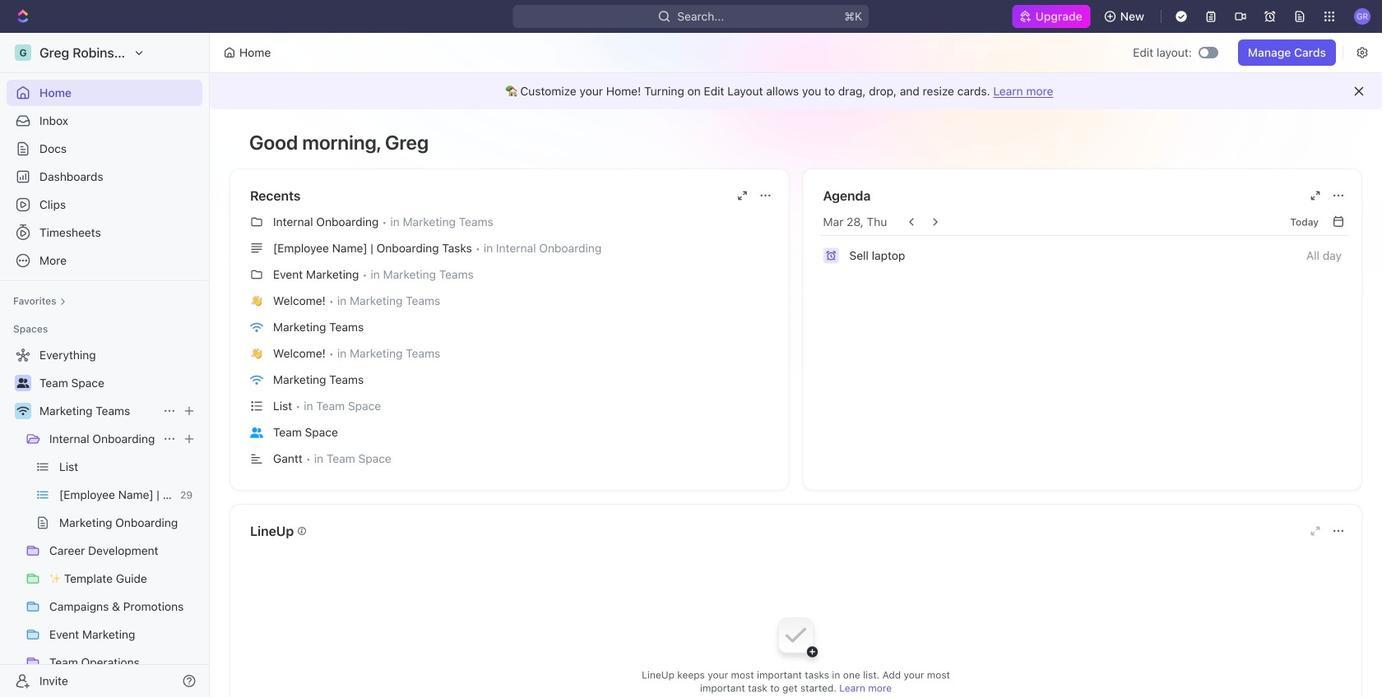 Task type: describe. For each thing, give the bounding box(es) containing it.
wifi image
[[250, 375, 263, 385]]

0 horizontal spatial user group image
[[17, 378, 29, 388]]

1 horizontal spatial wifi image
[[250, 322, 263, 333]]



Task type: vqa. For each thing, say whether or not it's contained in the screenshot.
Favorites
no



Task type: locate. For each thing, give the bounding box(es) containing it.
tree inside sidebar navigation
[[7, 342, 202, 698]]

1 horizontal spatial user group image
[[250, 428, 263, 438]]

greg robinson's workspace, , element
[[15, 44, 31, 61]]

1 vertical spatial user group image
[[250, 428, 263, 438]]

wifi image
[[250, 322, 263, 333], [17, 406, 29, 416]]

alert
[[210, 73, 1382, 109]]

sidebar navigation
[[0, 33, 213, 698]]

0 vertical spatial wifi image
[[250, 322, 263, 333]]

0 horizontal spatial wifi image
[[17, 406, 29, 416]]

0 vertical spatial user group image
[[17, 378, 29, 388]]

1 vertical spatial wifi image
[[17, 406, 29, 416]]

wifi image inside tree
[[17, 406, 29, 416]]

user group image
[[17, 378, 29, 388], [250, 428, 263, 438]]

tree
[[7, 342, 202, 698]]



